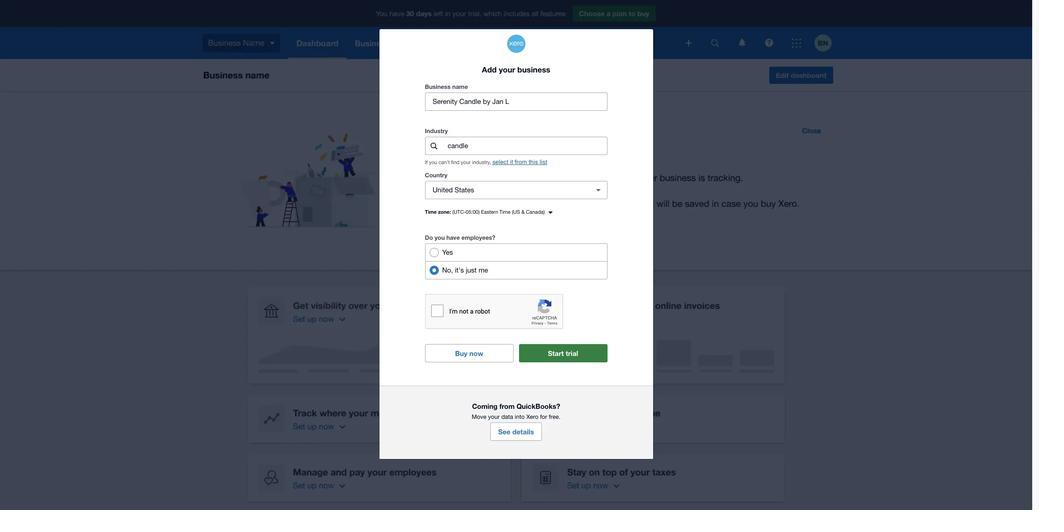 Task type: locate. For each thing, give the bounding box(es) containing it.
it's
[[455, 267, 464, 275]]

your inside if you can't find your industry, select it from this list
[[461, 160, 471, 165]]

quickbooks?
[[517, 403, 561, 411]]

do
[[425, 234, 433, 242]]

from right it
[[515, 159, 527, 166]]

from inside "coming from quickbooks? move your data into xero for free."
[[500, 403, 515, 411]]

add
[[482, 65, 497, 74]]

industry,
[[472, 160, 491, 165]]

from
[[515, 159, 527, 166], [500, 403, 515, 411]]

free.
[[549, 414, 561, 421]]

your right add
[[499, 65, 516, 74]]

canada)
[[526, 210, 545, 215]]

see details button
[[491, 423, 542, 442]]

xero
[[527, 414, 539, 421]]

time left zone:
[[425, 209, 437, 215]]

if
[[425, 160, 428, 165]]

do you have employees?
[[425, 234, 496, 242]]

your for quickbooks?
[[488, 414, 500, 421]]

you
[[429, 160, 438, 165], [435, 234, 445, 242]]

clear image
[[590, 181, 608, 200]]

me
[[479, 267, 488, 275]]

into
[[515, 414, 525, 421]]

0 vertical spatial from
[[515, 159, 527, 166]]

1 vertical spatial from
[[500, 403, 515, 411]]

0 vertical spatial you
[[429, 160, 438, 165]]

buy now button
[[425, 345, 514, 363]]

1 vertical spatial your
[[461, 160, 471, 165]]

do you have employees? group
[[425, 244, 608, 280]]

2 vertical spatial your
[[488, 414, 500, 421]]

your right find
[[461, 160, 471, 165]]

you for can't
[[429, 160, 438, 165]]

you inside if you can't find your industry, select it from this list
[[429, 160, 438, 165]]

you for have
[[435, 234, 445, 242]]

you right if
[[429, 160, 438, 165]]

industry
[[425, 128, 448, 135]]

name
[[453, 83, 468, 91]]

your
[[499, 65, 516, 74], [461, 160, 471, 165], [488, 414, 500, 421]]

time
[[425, 209, 437, 215], [500, 210, 511, 215]]

time left (us
[[500, 210, 511, 215]]

coming from quickbooks? move your data into xero for free.
[[472, 403, 561, 421]]

find
[[451, 160, 460, 165]]

you right 'do'
[[435, 234, 445, 242]]

1 horizontal spatial time
[[500, 210, 511, 215]]

start
[[548, 350, 564, 358]]

start trial
[[548, 350, 579, 358]]

(utc-
[[453, 210, 466, 215]]

(us
[[512, 210, 520, 215]]

your inside "coming from quickbooks? move your data into xero for free."
[[488, 414, 500, 421]]

country
[[425, 172, 448, 179]]

1 vertical spatial you
[[435, 234, 445, 242]]

your left data at bottom left
[[488, 414, 500, 421]]

no, it's just me
[[443, 267, 488, 275]]

have
[[447, 234, 460, 242]]

from up data at bottom left
[[500, 403, 515, 411]]

zone:
[[438, 209, 451, 215]]



Task type: vqa. For each thing, say whether or not it's contained in the screenshot.
'business'
yes



Task type: describe. For each thing, give the bounding box(es) containing it.
can't
[[439, 160, 450, 165]]

if you can't find your industry, select it from this list
[[425, 159, 548, 166]]

employees?
[[462, 234, 496, 242]]

add your business
[[482, 65, 551, 74]]

eastern
[[481, 210, 498, 215]]

see details
[[499, 428, 534, 437]]

trial
[[566, 350, 579, 358]]

business name
[[425, 83, 468, 91]]

for
[[540, 414, 548, 421]]

buy
[[455, 350, 468, 358]]

Business name field
[[426, 93, 607, 111]]

search icon image
[[431, 143, 438, 150]]

start trial button
[[519, 345, 608, 363]]

now
[[470, 350, 484, 358]]

coming
[[472, 403, 498, 411]]

data
[[502, 414, 514, 421]]

list
[[540, 159, 548, 166]]

yes
[[443, 249, 453, 257]]

buy now
[[455, 350, 484, 358]]

0 horizontal spatial time
[[425, 209, 437, 215]]

xero image
[[507, 35, 526, 53]]

business
[[425, 83, 451, 91]]

time zone: (utc-05:00) eastern time (us & canada)
[[425, 209, 545, 215]]

time inside 'time zone: (utc-05:00) eastern time (us & canada)'
[[500, 210, 511, 215]]

this
[[529, 159, 538, 166]]

Country field
[[426, 182, 586, 199]]

select
[[493, 159, 509, 166]]

details
[[513, 428, 534, 437]]

no,
[[443, 267, 453, 275]]

business
[[518, 65, 551, 74]]

just
[[466, 267, 477, 275]]

it
[[510, 159, 513, 166]]

select it from this list button
[[493, 159, 548, 166]]

0 vertical spatial your
[[499, 65, 516, 74]]

move
[[472, 414, 487, 421]]

Industry field
[[447, 138, 607, 155]]

see
[[499, 428, 511, 437]]

&
[[522, 210, 525, 215]]

05:00)
[[466, 210, 480, 215]]

your for can't
[[461, 160, 471, 165]]



